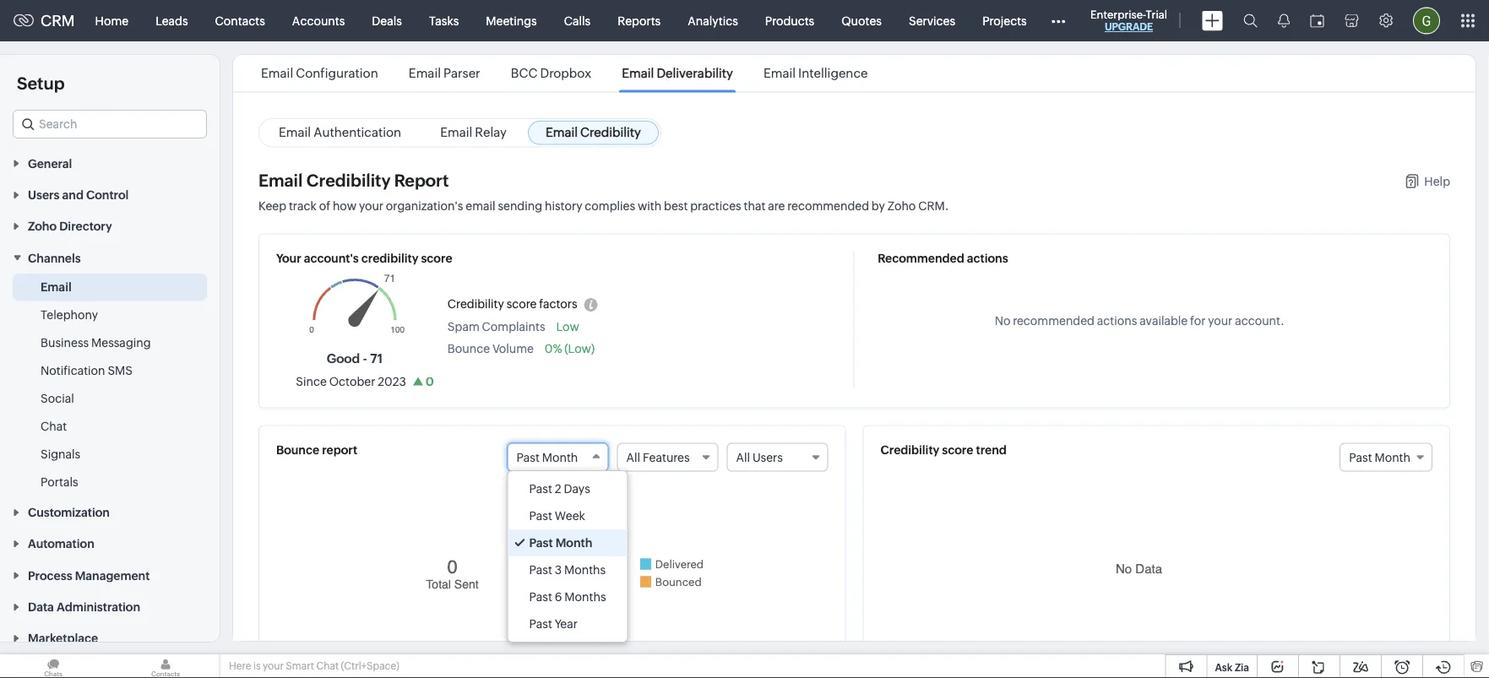 Task type: locate. For each thing, give the bounding box(es) containing it.
3
[[555, 564, 562, 577]]

score right credibility
[[421, 251, 452, 264]]

volume
[[492, 342, 534, 355]]

bcc dropbox
[[511, 66, 592, 81]]

1 horizontal spatial chat
[[316, 661, 339, 672]]

1 horizontal spatial your
[[359, 199, 384, 212]]

0 vertical spatial recommended
[[788, 199, 869, 212]]

zoho
[[888, 199, 916, 212], [28, 220, 57, 233]]

0 vertical spatial your
[[359, 199, 384, 212]]

1 vertical spatial users
[[753, 450, 783, 464]]

1 horizontal spatial zoho
[[888, 199, 916, 212]]

email down 'channels'
[[41, 280, 72, 293]]

here
[[229, 661, 251, 672]]

email for email deliverability
[[622, 66, 654, 81]]

automation button
[[0, 528, 220, 559]]

year
[[555, 618, 578, 631]]

email inside 0 tab panel
[[259, 171, 303, 190]]

credibility up the how
[[307, 171, 391, 190]]

0 inside 0 total sent
[[447, 555, 458, 577]]

1 horizontal spatial all
[[736, 450, 750, 464]]

1 horizontal spatial 0
[[447, 555, 458, 577]]

list
[[246, 55, 883, 92]]

email for email credibility report
[[259, 171, 303, 190]]

email left relay
[[440, 125, 473, 139]]

1 past month field from the left
[[507, 443, 609, 471]]

0 horizontal spatial your
[[263, 661, 284, 672]]

1 horizontal spatial past month field
[[1340, 443, 1433, 471]]

recommended right 'no'
[[1013, 314, 1095, 327]]

email down dropbox
[[546, 125, 578, 139]]

bounce report
[[276, 443, 357, 456]]

0 for 0
[[426, 374, 434, 388]]

0 horizontal spatial all
[[626, 450, 640, 464]]

crm
[[41, 12, 75, 29]]

None field
[[13, 110, 207, 139]]

1 vertical spatial score
[[507, 297, 537, 310]]

marketplace button
[[0, 622, 220, 654]]

services link
[[895, 0, 969, 41]]

0 vertical spatial users
[[28, 188, 60, 202]]

ask zia
[[1215, 662, 1250, 673]]

directory
[[59, 220, 112, 233]]

1 horizontal spatial score
[[507, 297, 537, 310]]

months for past 3 months
[[564, 564, 606, 577]]

6
[[555, 591, 562, 604]]

report
[[322, 443, 357, 456]]

past month
[[517, 450, 578, 464], [1349, 450, 1411, 464], [529, 536, 593, 550]]

email left parser
[[409, 66, 441, 81]]

track
[[289, 199, 317, 212]]

0 horizontal spatial zoho
[[28, 220, 57, 233]]

profile image
[[1413, 7, 1440, 34]]

delivered
[[655, 558, 704, 570]]

chat right smart
[[316, 661, 339, 672]]

2 past month field from the left
[[1340, 443, 1433, 471]]

october
[[329, 374, 376, 388]]

0 vertical spatial zoho
[[888, 199, 916, 212]]

1 vertical spatial bounce
[[276, 443, 319, 456]]

chat
[[41, 419, 67, 433], [316, 661, 339, 672]]

score up complaints
[[507, 297, 537, 310]]

0 horizontal spatial users
[[28, 188, 60, 202]]

your
[[359, 199, 384, 212], [1208, 314, 1233, 327], [263, 661, 284, 672]]

create menu element
[[1192, 0, 1233, 41]]

0 horizontal spatial past month field
[[507, 443, 609, 471]]

actions left available
[[1097, 314, 1137, 327]]

past week option
[[508, 503, 627, 530]]

history
[[545, 199, 583, 212]]

recommended left by
[[788, 199, 869, 212]]

1 vertical spatial your
[[1208, 314, 1233, 327]]

1 horizontal spatial bounce
[[448, 342, 490, 355]]

account.
[[1235, 314, 1285, 327]]

past 6 months
[[529, 591, 606, 604]]

1 horizontal spatial actions
[[1097, 314, 1137, 327]]

meetings
[[486, 14, 537, 27]]

email left intelligence
[[764, 66, 796, 81]]

your right for
[[1208, 314, 1233, 327]]

0 horizontal spatial actions
[[967, 251, 1008, 264]]

bounce down spam
[[448, 342, 490, 355]]

reports
[[618, 14, 661, 27]]

score left trend on the bottom
[[942, 443, 974, 456]]

all users
[[736, 450, 783, 464]]

credibility score factors
[[448, 297, 578, 310]]

0 horizontal spatial chat
[[41, 419, 67, 433]]

zoho directory
[[28, 220, 112, 233]]

search image
[[1244, 14, 1258, 28]]

email for email authentication
[[279, 125, 311, 139]]

your right the how
[[359, 199, 384, 212]]

0 vertical spatial months
[[564, 564, 606, 577]]

no recommended actions available for your account.
[[995, 314, 1285, 327]]

general
[[28, 157, 72, 170]]

email up keep
[[259, 171, 303, 190]]

your right is
[[263, 661, 284, 672]]

reports link
[[604, 0, 674, 41]]

past 2 days option
[[508, 476, 627, 503]]

business messaging link
[[41, 334, 151, 351]]

contacts
[[215, 14, 265, 27]]

0 vertical spatial actions
[[967, 251, 1008, 264]]

zoho inside 0 tab panel
[[888, 199, 916, 212]]

keep
[[259, 199, 286, 212]]

week
[[555, 509, 585, 523]]

bounce
[[448, 342, 490, 355], [276, 443, 319, 456]]

accounts
[[292, 14, 345, 27]]

deals link
[[358, 0, 416, 41]]

month inside option
[[556, 536, 593, 550]]

chats image
[[0, 655, 106, 678]]

bounce for bounce volume
[[448, 342, 490, 355]]

list box
[[508, 471, 627, 642]]

1 vertical spatial actions
[[1097, 314, 1137, 327]]

1 vertical spatial recommended
[[1013, 314, 1095, 327]]

recommended
[[788, 199, 869, 212], [1013, 314, 1095, 327]]

0 horizontal spatial recommended
[[788, 199, 869, 212]]

0 vertical spatial 0
[[426, 374, 434, 388]]

score
[[421, 251, 452, 264], [507, 297, 537, 310], [942, 443, 974, 456]]

2 vertical spatial your
[[263, 661, 284, 672]]

analytics link
[[674, 0, 752, 41]]

analytics
[[688, 14, 738, 27]]

customization button
[[0, 496, 220, 528]]

past for past 3 months option at bottom left
[[529, 564, 552, 577]]

0 horizontal spatial 0
[[426, 374, 434, 388]]

0
[[426, 374, 434, 388], [447, 555, 458, 577]]

no
[[995, 314, 1011, 327]]

process
[[28, 569, 72, 582]]

months inside option
[[564, 564, 606, 577]]

projects link
[[969, 0, 1041, 41]]

users and control
[[28, 188, 129, 202]]

bounce for bounce report
[[276, 443, 319, 456]]

social
[[41, 391, 74, 405]]

email
[[261, 66, 293, 81], [409, 66, 441, 81], [622, 66, 654, 81], [764, 66, 796, 81], [279, 125, 311, 139], [440, 125, 473, 139], [546, 125, 578, 139], [259, 171, 303, 190], [41, 280, 72, 293]]

actions up 'no'
[[967, 251, 1008, 264]]

list containing email configuration
[[246, 55, 883, 92]]

email left authentication
[[279, 125, 311, 139]]

0 vertical spatial score
[[421, 251, 452, 264]]

email left configuration
[[261, 66, 293, 81]]

0 vertical spatial bounce
[[448, 342, 490, 355]]

calls link
[[551, 0, 604, 41]]

1 vertical spatial 0
[[447, 555, 458, 577]]

sending
[[498, 199, 542, 212]]

email inside channels region
[[41, 280, 72, 293]]

telephony
[[41, 308, 98, 321]]

all left features
[[626, 450, 640, 464]]

1 all from the left
[[626, 450, 640, 464]]

contacts image
[[112, 655, 219, 678]]

months right "3"
[[564, 564, 606, 577]]

past inside option
[[529, 591, 552, 604]]

crm.
[[918, 199, 949, 212]]

bcc dropbox link
[[508, 66, 594, 81]]

all right all features field
[[736, 450, 750, 464]]

past
[[517, 450, 540, 464], [1349, 450, 1373, 464], [529, 482, 552, 496], [529, 509, 552, 523], [529, 536, 553, 550], [529, 564, 552, 577], [529, 591, 552, 604], [529, 618, 552, 631]]

signals link
[[41, 446, 80, 462]]

zoho right by
[[888, 199, 916, 212]]

1 horizontal spatial users
[[753, 450, 783, 464]]

score for credibility score factors
[[507, 297, 537, 310]]

chat down social link
[[41, 419, 67, 433]]

products link
[[752, 0, 828, 41]]

total
[[426, 577, 451, 590]]

trial
[[1146, 8, 1168, 21]]

configuration
[[296, 66, 378, 81]]

past 3 months option
[[508, 557, 627, 584]]

0 total sent
[[426, 555, 479, 590]]

accounts link
[[279, 0, 358, 41]]

your
[[276, 251, 301, 264]]

2 horizontal spatial score
[[942, 443, 974, 456]]

channels button
[[0, 242, 220, 273]]

months inside option
[[565, 591, 606, 604]]

1 vertical spatial months
[[565, 591, 606, 604]]

2 vertical spatial score
[[942, 443, 974, 456]]

email deliverability link
[[619, 66, 736, 81]]

0 horizontal spatial bounce
[[276, 443, 319, 456]]

0 vertical spatial chat
[[41, 419, 67, 433]]

products
[[765, 14, 815, 27]]

1 vertical spatial zoho
[[28, 220, 57, 233]]

meetings link
[[473, 0, 551, 41]]

home link
[[82, 0, 142, 41]]

bounce left report
[[276, 443, 319, 456]]

past for past week option
[[529, 509, 552, 523]]

email parser link
[[406, 66, 483, 81]]

2 horizontal spatial your
[[1208, 314, 1233, 327]]

zoho up 'channels'
[[28, 220, 57, 233]]

actions
[[967, 251, 1008, 264], [1097, 314, 1137, 327]]

Past Month field
[[507, 443, 609, 471], [1340, 443, 1433, 471]]

email link
[[41, 278, 72, 295]]

email authentication
[[279, 125, 401, 139]]

email down the reports
[[622, 66, 654, 81]]

2 all from the left
[[736, 450, 750, 464]]

smart
[[286, 661, 314, 672]]

months right 6
[[565, 591, 606, 604]]



Task type: vqa. For each thing, say whether or not it's contained in the screenshot.
Due
no



Task type: describe. For each thing, give the bounding box(es) containing it.
chat inside channels region
[[41, 419, 67, 433]]

create menu image
[[1202, 11, 1223, 31]]

email for email credibility
[[546, 125, 578, 139]]

past for past year option
[[529, 618, 552, 631]]

zoho inside dropdown button
[[28, 220, 57, 233]]

quotes link
[[828, 0, 895, 41]]

credibility left trend on the bottom
[[881, 443, 940, 456]]

general button
[[0, 147, 220, 179]]

with
[[638, 199, 662, 212]]

0%
[[545, 342, 562, 355]]

email parser
[[409, 66, 480, 81]]

past for past 6 months option
[[529, 591, 552, 604]]

trend
[[976, 443, 1007, 456]]

list box containing past 2 days
[[508, 471, 627, 642]]

users inside users and control dropdown button
[[28, 188, 60, 202]]

deals
[[372, 14, 402, 27]]

past year option
[[508, 611, 627, 638]]

All Features field
[[617, 443, 719, 471]]

Search text field
[[14, 111, 206, 138]]

spam
[[448, 320, 480, 333]]

business
[[41, 336, 89, 349]]

credibility up spam
[[448, 297, 504, 310]]

0 horizontal spatial score
[[421, 251, 452, 264]]

report
[[394, 171, 449, 190]]

recommended
[[878, 251, 965, 264]]

bounce volume
[[448, 342, 534, 355]]

here is your smart chat (ctrl+space)
[[229, 661, 399, 672]]

enterprise-trial upgrade
[[1091, 8, 1168, 33]]

data administration button
[[0, 591, 220, 622]]

spam complaints
[[448, 320, 545, 333]]

marketplace
[[28, 632, 98, 645]]

score for credibility score trend
[[942, 443, 974, 456]]

account's
[[304, 251, 359, 264]]

past for past month option
[[529, 536, 553, 550]]

complies
[[585, 199, 635, 212]]

email for email configuration
[[261, 66, 293, 81]]

calendar image
[[1310, 14, 1325, 27]]

past 6 months option
[[508, 584, 627, 611]]

0 tab panel
[[233, 150, 1476, 678]]

0 for 0 total sent
[[447, 555, 458, 577]]

enterprise-
[[1091, 8, 1146, 21]]

notification sms link
[[41, 362, 133, 379]]

email relay link
[[423, 120, 525, 144]]

past month inside option
[[529, 536, 593, 550]]

ask
[[1215, 662, 1233, 673]]

are
[[768, 199, 785, 212]]

portals link
[[41, 473, 78, 490]]

email credibility report
[[259, 171, 449, 190]]

All Users field
[[727, 443, 828, 471]]

credibility
[[361, 251, 419, 264]]

bcc
[[511, 66, 538, 81]]

data
[[28, 600, 54, 614]]

of
[[319, 199, 330, 212]]

days
[[564, 482, 590, 496]]

past month option
[[508, 530, 627, 557]]

email for email intelligence
[[764, 66, 796, 81]]

signals
[[41, 447, 80, 461]]

(ctrl+space)
[[341, 661, 399, 672]]

by
[[872, 199, 885, 212]]

services
[[909, 14, 956, 27]]

available
[[1140, 314, 1188, 327]]

1 horizontal spatial recommended
[[1013, 314, 1095, 327]]

Other Modules field
[[1041, 7, 1077, 34]]

zoho directory button
[[0, 210, 220, 242]]

past 3 months
[[529, 564, 606, 577]]

organization's
[[386, 199, 463, 212]]

recommended actions
[[878, 251, 1008, 264]]

email for email relay
[[440, 125, 473, 139]]

complaints
[[482, 320, 545, 333]]

tasks
[[429, 14, 459, 27]]

users inside all users field
[[753, 450, 783, 464]]

channels region
[[0, 273, 220, 496]]

control
[[86, 188, 129, 202]]

credibility up complies
[[580, 125, 641, 139]]

contacts link
[[202, 0, 279, 41]]

sms
[[108, 364, 133, 377]]

signals image
[[1278, 14, 1290, 28]]

search element
[[1233, 0, 1268, 41]]

all for all features
[[626, 450, 640, 464]]

messaging
[[91, 336, 151, 349]]

email authentication link
[[261, 120, 419, 144]]

email relay
[[440, 125, 507, 139]]

(low)
[[565, 342, 595, 355]]

data administration
[[28, 600, 140, 614]]

home
[[95, 14, 129, 27]]

business messaging
[[41, 336, 151, 349]]

all for all users
[[736, 450, 750, 464]]

leads
[[156, 14, 188, 27]]

calls
[[564, 14, 591, 27]]

1 vertical spatial chat
[[316, 661, 339, 672]]

past for 'past 2 days' option
[[529, 482, 552, 496]]

email for email parser
[[409, 66, 441, 81]]

social link
[[41, 390, 74, 407]]

deliverability
[[657, 66, 733, 81]]

email deliverability
[[622, 66, 733, 81]]

portals
[[41, 475, 78, 489]]

months for past 6 months
[[565, 591, 606, 604]]

and
[[62, 188, 84, 202]]

upgrade
[[1105, 21, 1153, 33]]

projects
[[983, 14, 1027, 27]]

email credibility
[[546, 125, 641, 139]]

signals element
[[1268, 0, 1300, 41]]

sent
[[454, 577, 479, 590]]

credibility score trend
[[881, 443, 1007, 456]]

administration
[[57, 600, 140, 614]]

relay
[[475, 125, 507, 139]]

users and control button
[[0, 179, 220, 210]]

profile element
[[1403, 0, 1451, 41]]

parser
[[444, 66, 480, 81]]

your account's credibility score
[[276, 251, 452, 264]]



